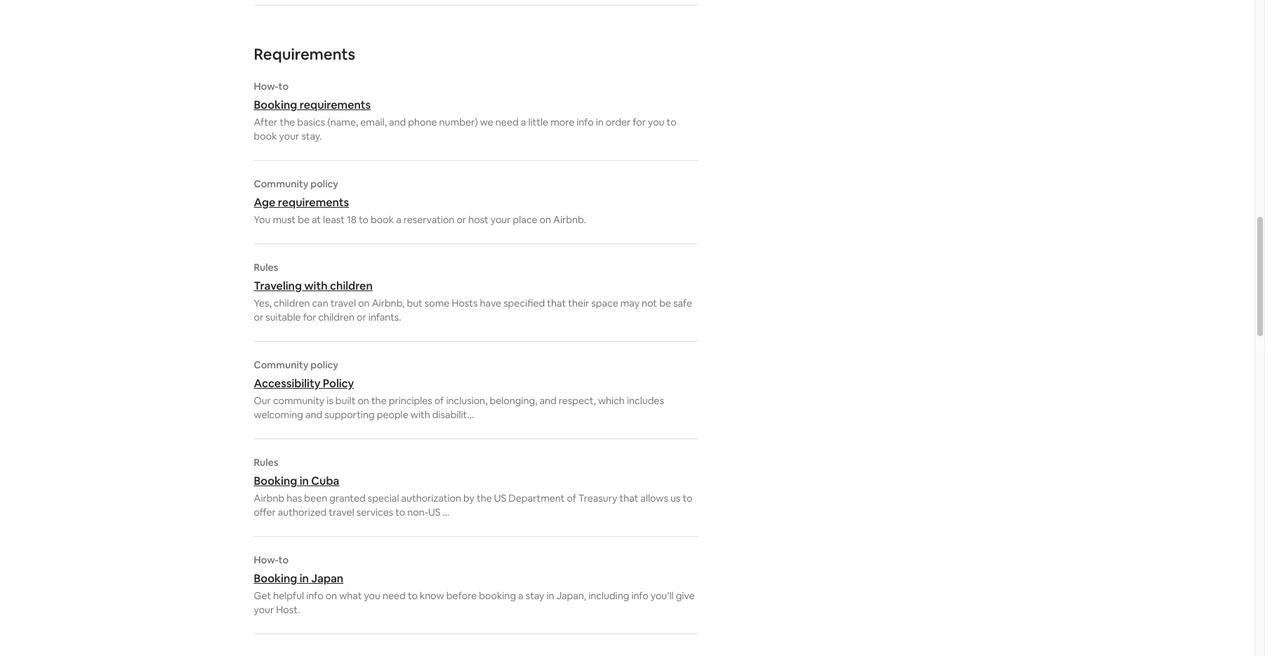 Task type: describe. For each thing, give the bounding box(es) containing it.
in inside rules booking in cuba airbnb has been granted special authorization by the us department of treasury that allows us to offer authorized travel services to non-us …
[[300, 474, 309, 489]]

least
[[323, 213, 345, 226]]

on for booking in japan
[[326, 590, 337, 602]]

offer
[[254, 506, 276, 519]]

we
[[480, 116, 493, 128]]

need inside how-to booking requirements after the basics (name, email, and phone number) we need a little more info in order for you to book your stay.
[[496, 116, 519, 128]]

traveling with children link
[[254, 279, 698, 294]]

safe
[[673, 297, 692, 310]]

cuba
[[311, 474, 339, 489]]

you inside how-to booking in japan get helpful info on what you need to know before booking a stay in japan, including info you'll give your host.
[[364, 590, 380, 602]]

booking in japan element
[[254, 554, 698, 617]]

email,
[[360, 116, 387, 128]]

booking in cuba link
[[254, 474, 698, 489]]

be inside rules traveling with children yes, children can travel on airbnb, but some hosts have specified that their space may not be safe or suitable for children or infants.
[[659, 297, 671, 310]]

before
[[446, 590, 477, 602]]

1 vertical spatial and
[[540, 395, 557, 407]]

supporting
[[325, 409, 375, 421]]

basics
[[297, 116, 325, 128]]

travel inside rules booking in cuba airbnb has been granted special authorization by the us department of treasury that allows us to offer authorized travel services to non-us …
[[329, 506, 354, 519]]

authorization
[[401, 492, 461, 505]]

with inside the community policy accessibility policy our community is built on the principles of inclusion, belonging, and respect, which includes welcoming and supporting people with disabilit…
[[411, 409, 430, 421]]

age requirements element
[[254, 178, 698, 227]]

japan
[[311, 572, 344, 586]]

host
[[468, 213, 489, 226]]

by
[[463, 492, 475, 505]]

to right order
[[667, 116, 677, 128]]

rules for booking
[[254, 456, 278, 469]]

after
[[254, 116, 278, 128]]

1 vertical spatial children
[[274, 297, 310, 310]]

phone
[[408, 116, 437, 128]]

with inside rules traveling with children yes, children can travel on airbnb, but some hosts have specified that their space may not be safe or suitable for children or infants.
[[304, 279, 328, 294]]

some
[[425, 297, 450, 310]]

must
[[273, 213, 296, 226]]

know
[[420, 590, 444, 602]]

number)
[[439, 116, 478, 128]]

0 horizontal spatial and
[[305, 409, 323, 421]]

community for accessibility
[[254, 359, 308, 371]]

helpful
[[273, 590, 304, 602]]

our
[[254, 395, 271, 407]]

community for age
[[254, 178, 308, 190]]

authorized
[[278, 506, 327, 519]]

policy
[[323, 376, 354, 391]]

you
[[254, 213, 271, 226]]

space
[[591, 297, 618, 310]]

the inside how-to booking requirements after the basics (name, email, and phone number) we need a little more info in order for you to book your stay.
[[280, 116, 295, 128]]

your for after
[[279, 130, 299, 143]]

that inside rules traveling with children yes, children can travel on airbnb, but some hosts have specified that their space may not be safe or suitable for children or infants.
[[547, 297, 566, 310]]

accessibility
[[254, 376, 321, 391]]

japan,
[[557, 590, 586, 602]]

airbnb.
[[553, 213, 586, 226]]

their
[[568, 297, 589, 310]]

order
[[606, 116, 631, 128]]

to inside community policy age requirements you must be at least 18 to book a reservation or host your place on airbnb.
[[359, 213, 369, 226]]

requirements
[[254, 44, 355, 64]]

has
[[287, 492, 302, 505]]

in inside how-to booking requirements after the basics (name, email, and phone number) we need a little more info in order for you to book your stay.
[[596, 116, 604, 128]]

services
[[357, 506, 393, 519]]

age requirements link
[[254, 195, 698, 210]]

what
[[339, 590, 362, 602]]

but
[[407, 297, 423, 310]]

specified
[[504, 297, 545, 310]]

rules booking in cuba airbnb has been granted special authorization by the us department of treasury that allows us to offer authorized travel services to non-us …
[[254, 456, 693, 519]]

booking
[[479, 590, 516, 602]]

airbnb
[[254, 492, 284, 505]]

little
[[528, 116, 548, 128]]

book inside community policy age requirements you must be at least 18 to book a reservation or host your place on airbnb.
[[371, 213, 394, 226]]

your inside community policy age requirements you must be at least 18 to book a reservation or host your place on airbnb.
[[491, 213, 511, 226]]

policy for requirements
[[311, 178, 338, 190]]

suitable
[[266, 311, 301, 324]]

booking for booking requirements
[[254, 98, 297, 112]]

requirements for age requirements
[[278, 195, 349, 210]]

for inside how-to booking requirements after the basics (name, email, and phone number) we need a little more info in order for you to book your stay.
[[633, 116, 646, 128]]

special
[[368, 492, 399, 505]]

the inside the community policy accessibility policy our community is built on the principles of inclusion, belonging, and respect, which includes welcoming and supporting people with disabilit…
[[371, 395, 387, 407]]

policy for policy
[[311, 359, 338, 371]]

community
[[273, 395, 325, 407]]

reservation
[[404, 213, 455, 226]]

non-
[[407, 506, 428, 519]]

2 vertical spatial children
[[318, 311, 355, 324]]

in left japan in the bottom left of the page
[[300, 572, 309, 586]]

traveling
[[254, 279, 302, 294]]

granted
[[330, 492, 366, 505]]

(name,
[[327, 116, 358, 128]]

more
[[551, 116, 574, 128]]

inclusion,
[[446, 395, 488, 407]]

accessibility policy element
[[254, 359, 698, 422]]

you inside how-to booking requirements after the basics (name, email, and phone number) we need a little more info in order for you to book your stay.
[[648, 116, 665, 128]]

accessibility policy link
[[254, 376, 698, 391]]

to left non-
[[395, 506, 405, 519]]

stay
[[526, 590, 544, 602]]



Task type: vqa. For each thing, say whether or not it's contained in the screenshot.
the rightmost INFO
yes



Task type: locate. For each thing, give the bounding box(es) containing it.
0 vertical spatial how-
[[254, 80, 278, 93]]

for down can at the top of the page
[[303, 311, 316, 324]]

a inside how-to booking requirements after the basics (name, email, and phone number) we need a little more info in order for you to book your stay.
[[521, 116, 526, 128]]

requirements for booking requirements
[[300, 98, 371, 112]]

community policy accessibility policy our community is built on the principles of inclusion, belonging, and respect, which includes welcoming and supporting people with disabilit…
[[254, 359, 664, 421]]

the right after
[[280, 116, 295, 128]]

0 vertical spatial us
[[494, 492, 506, 505]]

children
[[330, 279, 373, 294], [274, 297, 310, 310], [318, 311, 355, 324]]

of inside the community policy accessibility policy our community is built on the principles of inclusion, belonging, and respect, which includes welcoming and supporting people with disabilit…
[[435, 395, 444, 407]]

children down can at the top of the page
[[318, 311, 355, 324]]

belonging,
[[490, 395, 537, 407]]

or left host
[[457, 213, 466, 226]]

1 horizontal spatial you
[[648, 116, 665, 128]]

get
[[254, 590, 271, 602]]

booking for booking in japan
[[254, 572, 297, 586]]

1 vertical spatial booking
[[254, 474, 297, 489]]

community up accessibility
[[254, 359, 308, 371]]

of
[[435, 395, 444, 407], [567, 492, 576, 505]]

on
[[540, 213, 551, 226], [358, 297, 370, 310], [358, 395, 369, 407], [326, 590, 337, 602]]

be right not
[[659, 297, 671, 310]]

1 vertical spatial that
[[620, 492, 638, 505]]

1 vertical spatial requirements
[[278, 195, 349, 210]]

that left allows
[[620, 492, 638, 505]]

policy inside the community policy accessibility policy our community is built on the principles of inclusion, belonging, and respect, which includes welcoming and supporting people with disabilit…
[[311, 359, 338, 371]]

or inside community policy age requirements you must be at least 18 to book a reservation or host your place on airbnb.
[[457, 213, 466, 226]]

welcoming
[[254, 409, 303, 421]]

may
[[621, 297, 640, 310]]

policy up policy on the left
[[311, 359, 338, 371]]

2 vertical spatial and
[[305, 409, 323, 421]]

in right the stay
[[547, 590, 554, 602]]

a left little
[[521, 116, 526, 128]]

rules for traveling
[[254, 261, 278, 274]]

booking up airbnb at the bottom of page
[[254, 474, 297, 489]]

0 vertical spatial need
[[496, 116, 519, 128]]

2 vertical spatial a
[[518, 590, 524, 602]]

0 vertical spatial and
[[389, 116, 406, 128]]

be left at
[[298, 213, 310, 226]]

0 vertical spatial requirements
[[300, 98, 371, 112]]

2 booking from the top
[[254, 474, 297, 489]]

a left reservation at top
[[396, 213, 401, 226]]

a inside how-to booking in japan get helpful info on what you need to know before booking a stay in japan, including info you'll give your host.
[[518, 590, 524, 602]]

been
[[304, 492, 327, 505]]

or down yes,
[[254, 311, 263, 324]]

the up people
[[371, 395, 387, 407]]

community inside the community policy accessibility policy our community is built on the principles of inclusion, belonging, and respect, which includes welcoming and supporting people with disabilit…
[[254, 359, 308, 371]]

have
[[480, 297, 501, 310]]

your inside how-to booking in japan get helpful info on what you need to know before booking a stay in japan, including info you'll give your host.
[[254, 604, 274, 617]]

respect,
[[559, 395, 596, 407]]

and inside how-to booking requirements after the basics (name, email, and phone number) we need a little more info in order for you to book your stay.
[[389, 116, 406, 128]]

how- for booking in japan
[[254, 554, 278, 567]]

2 community from the top
[[254, 359, 308, 371]]

0 vertical spatial travel
[[331, 297, 356, 310]]

and right email,
[[389, 116, 406, 128]]

booking in japan link
[[254, 572, 698, 586]]

of up disabilit…
[[435, 395, 444, 407]]

treasury
[[579, 492, 618, 505]]

on right "place"
[[540, 213, 551, 226]]

2 vertical spatial booking
[[254, 572, 297, 586]]

host.
[[276, 604, 300, 617]]

rules inside rules booking in cuba airbnb has been granted special authorization by the us department of treasury that allows us to offer authorized travel services to non-us …
[[254, 456, 278, 469]]

disabilit…
[[432, 409, 474, 421]]

0 vertical spatial be
[[298, 213, 310, 226]]

in
[[596, 116, 604, 128], [300, 474, 309, 489], [300, 572, 309, 586], [547, 590, 554, 602]]

0 horizontal spatial of
[[435, 395, 444, 407]]

2 horizontal spatial and
[[540, 395, 557, 407]]

give
[[676, 590, 695, 602]]

travel right can at the top of the page
[[331, 297, 356, 310]]

0 horizontal spatial the
[[280, 116, 295, 128]]

0 vertical spatial community
[[254, 178, 308, 190]]

age
[[254, 195, 275, 210]]

can
[[312, 297, 328, 310]]

info right more
[[577, 116, 594, 128]]

community up age
[[254, 178, 308, 190]]

department
[[509, 492, 565, 505]]

you'll
[[651, 590, 674, 602]]

rules traveling with children yes, children can travel on airbnb, but some hosts have specified that their space may not be safe or suitable for children or infants.
[[254, 261, 692, 324]]

for right order
[[633, 116, 646, 128]]

children up suitable in the left top of the page
[[274, 297, 310, 310]]

2 how- from the top
[[254, 554, 278, 567]]

to
[[278, 80, 289, 93], [667, 116, 677, 128], [359, 213, 369, 226], [683, 492, 693, 505], [395, 506, 405, 519], [278, 554, 289, 567], [408, 590, 418, 602]]

info
[[577, 116, 594, 128], [306, 590, 323, 602], [632, 590, 649, 602]]

policy inside community policy age requirements you must be at least 18 to book a reservation or host your place on airbnb.
[[311, 178, 338, 190]]

that left the their
[[547, 297, 566, 310]]

or left infants.
[[357, 311, 366, 324]]

how- up after
[[254, 80, 278, 93]]

a left the stay
[[518, 590, 524, 602]]

your right host
[[491, 213, 511, 226]]

0 horizontal spatial your
[[254, 604, 274, 617]]

2 horizontal spatial info
[[632, 590, 649, 602]]

1 vertical spatial us
[[428, 506, 441, 519]]

1 vertical spatial policy
[[311, 359, 338, 371]]

of inside rules booking in cuba airbnb has been granted special authorization by the us department of treasury that allows us to offer authorized travel services to non-us …
[[567, 492, 576, 505]]

hosts
[[452, 297, 478, 310]]

your left stay. on the top left
[[279, 130, 299, 143]]

with up can at the top of the page
[[304, 279, 328, 294]]

0 vertical spatial you
[[648, 116, 665, 128]]

of left treasury
[[567, 492, 576, 505]]

1 horizontal spatial with
[[411, 409, 430, 421]]

info left you'll on the bottom of page
[[632, 590, 649, 602]]

0 vertical spatial the
[[280, 116, 295, 128]]

1 vertical spatial travel
[[329, 506, 354, 519]]

booking inside how-to booking in japan get helpful info on what you need to know before booking a stay in japan, including info you'll give your host.
[[254, 572, 297, 586]]

0 horizontal spatial or
[[254, 311, 263, 324]]

stay.
[[301, 130, 322, 143]]

yes,
[[254, 297, 272, 310]]

be
[[298, 213, 310, 226], [659, 297, 671, 310]]

rules up traveling
[[254, 261, 278, 274]]

how- inside how-to booking requirements after the basics (name, email, and phone number) we need a little more info in order for you to book your stay.
[[254, 80, 278, 93]]

1 booking from the top
[[254, 98, 297, 112]]

includes
[[627, 395, 664, 407]]

1 horizontal spatial book
[[371, 213, 394, 226]]

0 horizontal spatial book
[[254, 130, 277, 143]]

children up airbnb,
[[330, 279, 373, 294]]

allows
[[641, 492, 668, 505]]

you right order
[[648, 116, 665, 128]]

us
[[494, 492, 506, 505], [428, 506, 441, 519]]

1 vertical spatial book
[[371, 213, 394, 226]]

3 booking from the top
[[254, 572, 297, 586]]

0 horizontal spatial info
[[306, 590, 323, 602]]

in left order
[[596, 116, 604, 128]]

your for japan
[[254, 604, 274, 617]]

2 vertical spatial your
[[254, 604, 274, 617]]

requirements inside how-to booking requirements after the basics (name, email, and phone number) we need a little more info in order for you to book your stay.
[[300, 98, 371, 112]]

on inside rules traveling with children yes, children can travel on airbnb, but some hosts have specified that their space may not be safe or suitable for children or infants.
[[358, 297, 370, 310]]

1 vertical spatial for
[[303, 311, 316, 324]]

at
[[312, 213, 321, 226]]

travel inside rules traveling with children yes, children can travel on airbnb, but some hosts have specified that their space may not be safe or suitable for children or infants.
[[331, 297, 356, 310]]

on right built
[[358, 395, 369, 407]]

1 vertical spatial with
[[411, 409, 430, 421]]

1 horizontal spatial info
[[577, 116, 594, 128]]

that inside rules booking in cuba airbnb has been granted special authorization by the us department of treasury that allows us to offer authorized travel services to non-us …
[[620, 492, 638, 505]]

1 horizontal spatial of
[[567, 492, 576, 505]]

1 vertical spatial be
[[659, 297, 671, 310]]

rules inside rules traveling with children yes, children can travel on airbnb, but some hosts have specified that their space may not be safe or suitable for children or infants.
[[254, 261, 278, 274]]

0 vertical spatial policy
[[311, 178, 338, 190]]

with
[[304, 279, 328, 294], [411, 409, 430, 421]]

2 rules from the top
[[254, 456, 278, 469]]

on for accessibility policy
[[358, 395, 369, 407]]

2 horizontal spatial the
[[477, 492, 492, 505]]

requirements inside community policy age requirements you must be at least 18 to book a reservation or host your place on airbnb.
[[278, 195, 349, 210]]

0 vertical spatial a
[[521, 116, 526, 128]]

info down japan in the bottom left of the page
[[306, 590, 323, 602]]

how- inside how-to booking in japan get helpful info on what you need to know before booking a stay in japan, including info you'll give your host.
[[254, 554, 278, 567]]

on for traveling with children
[[358, 297, 370, 310]]

us down booking in cuba link
[[494, 492, 506, 505]]

travel down granted at left bottom
[[329, 506, 354, 519]]

1 vertical spatial the
[[371, 395, 387, 407]]

book down after
[[254, 130, 277, 143]]

to down requirements
[[278, 80, 289, 93]]

booking inside how-to booking requirements after the basics (name, email, and phone number) we need a little more info in order for you to book your stay.
[[254, 98, 297, 112]]

requirements up at
[[278, 195, 349, 210]]

0 horizontal spatial us
[[428, 506, 441, 519]]

book inside how-to booking requirements after the basics (name, email, and phone number) we need a little more info in order for you to book your stay.
[[254, 130, 277, 143]]

travel
[[331, 297, 356, 310], [329, 506, 354, 519]]

1 vertical spatial need
[[383, 590, 406, 602]]

booking up get
[[254, 572, 297, 586]]

in up has
[[300, 474, 309, 489]]

1 horizontal spatial and
[[389, 116, 406, 128]]

1 horizontal spatial your
[[279, 130, 299, 143]]

book right 18 on the left top of page
[[371, 213, 394, 226]]

0 horizontal spatial with
[[304, 279, 328, 294]]

to up helpful
[[278, 554, 289, 567]]

on down japan in the bottom left of the page
[[326, 590, 337, 602]]

requirements up the (name,
[[300, 98, 371, 112]]

0 horizontal spatial that
[[547, 297, 566, 310]]

us
[[671, 492, 681, 505]]

traveling with children element
[[254, 261, 698, 324]]

2 policy from the top
[[311, 359, 338, 371]]

for inside rules traveling with children yes, children can travel on airbnb, but some hosts have specified that their space may not be safe or suitable for children or infants.
[[303, 311, 316, 324]]

…
[[443, 506, 450, 519]]

a inside community policy age requirements you must be at least 18 to book a reservation or host your place on airbnb.
[[396, 213, 401, 226]]

you right what
[[364, 590, 380, 602]]

built
[[336, 395, 356, 407]]

that
[[547, 297, 566, 310], [620, 492, 638, 505]]

to left know on the left bottom of page
[[408, 590, 418, 602]]

how- for booking requirements
[[254, 80, 278, 93]]

0 vertical spatial children
[[330, 279, 373, 294]]

2 vertical spatial the
[[477, 492, 492, 505]]

2 horizontal spatial or
[[457, 213, 466, 226]]

0 vertical spatial your
[[279, 130, 299, 143]]

airbnb,
[[372, 297, 405, 310]]

your
[[279, 130, 299, 143], [491, 213, 511, 226], [254, 604, 274, 617]]

0 vertical spatial of
[[435, 395, 444, 407]]

the inside rules booking in cuba airbnb has been granted special authorization by the us department of treasury that allows us to offer authorized travel services to non-us …
[[477, 492, 492, 505]]

need inside how-to booking in japan get helpful info on what you need to know before booking a stay in japan, including info you'll give your host.
[[383, 590, 406, 602]]

book
[[254, 130, 277, 143], [371, 213, 394, 226]]

including
[[589, 590, 629, 602]]

with down principles
[[411, 409, 430, 421]]

1 horizontal spatial or
[[357, 311, 366, 324]]

place
[[513, 213, 538, 226]]

1 horizontal spatial that
[[620, 492, 638, 505]]

1 vertical spatial you
[[364, 590, 380, 602]]

info inside how-to booking requirements after the basics (name, email, and phone number) we need a little more info in order for you to book your stay.
[[577, 116, 594, 128]]

need right we
[[496, 116, 519, 128]]

on inside community policy age requirements you must be at least 18 to book a reservation or host your place on airbnb.
[[540, 213, 551, 226]]

1 rules from the top
[[254, 261, 278, 274]]

1 vertical spatial a
[[396, 213, 401, 226]]

and
[[389, 116, 406, 128], [540, 395, 557, 407], [305, 409, 323, 421]]

18
[[347, 213, 357, 226]]

community inside community policy age requirements you must be at least 18 to book a reservation or host your place on airbnb.
[[254, 178, 308, 190]]

the right by
[[477, 492, 492, 505]]

0 vertical spatial for
[[633, 116, 646, 128]]

on inside the community policy accessibility policy our community is built on the principles of inclusion, belonging, and respect, which includes welcoming and supporting people with disabilit…
[[358, 395, 369, 407]]

infants.
[[368, 311, 401, 324]]

people
[[377, 409, 408, 421]]

and down community
[[305, 409, 323, 421]]

0 horizontal spatial for
[[303, 311, 316, 324]]

booking in cuba element
[[254, 456, 698, 520]]

your inside how-to booking requirements after the basics (name, email, and phone number) we need a little more info in order for you to book your stay.
[[279, 130, 299, 143]]

1 community from the top
[[254, 178, 308, 190]]

1 horizontal spatial need
[[496, 116, 519, 128]]

to right us
[[683, 492, 693, 505]]

how- up get
[[254, 554, 278, 567]]

0 vertical spatial rules
[[254, 261, 278, 274]]

be inside community policy age requirements you must be at least 18 to book a reservation or host your place on airbnb.
[[298, 213, 310, 226]]

2 horizontal spatial your
[[491, 213, 511, 226]]

0 horizontal spatial need
[[383, 590, 406, 602]]

us left …
[[428, 506, 441, 519]]

1 how- from the top
[[254, 80, 278, 93]]

rules up airbnb at the bottom of page
[[254, 456, 278, 469]]

your down get
[[254, 604, 274, 617]]

0 horizontal spatial you
[[364, 590, 380, 602]]

booking up after
[[254, 98, 297, 112]]

to right 18 on the left top of page
[[359, 213, 369, 226]]

0 vertical spatial with
[[304, 279, 328, 294]]

requirements
[[300, 98, 371, 112], [278, 195, 349, 210]]

community policy age requirements you must be at least 18 to book a reservation or host your place on airbnb.
[[254, 178, 586, 226]]

1 vertical spatial of
[[567, 492, 576, 505]]

rules
[[254, 261, 278, 274], [254, 456, 278, 469]]

a
[[521, 116, 526, 128], [396, 213, 401, 226], [518, 590, 524, 602]]

policy up at
[[311, 178, 338, 190]]

is
[[327, 395, 333, 407]]

1 horizontal spatial us
[[494, 492, 506, 505]]

booking requirements link
[[254, 98, 698, 112]]

how-to booking in japan get helpful info on what you need to know before booking a stay in japan, including info you'll give your host.
[[254, 554, 695, 617]]

booking inside rules booking in cuba airbnb has been granted special authorization by the us department of treasury that allows us to offer authorized travel services to non-us …
[[254, 474, 297, 489]]

how-to booking requirements after the basics (name, email, and phone number) we need a little more info in order for you to book your stay.
[[254, 80, 677, 143]]

or
[[457, 213, 466, 226], [254, 311, 263, 324], [357, 311, 366, 324]]

0 vertical spatial book
[[254, 130, 277, 143]]

0 horizontal spatial be
[[298, 213, 310, 226]]

on left airbnb,
[[358, 297, 370, 310]]

principles
[[389, 395, 432, 407]]

need left know on the left bottom of page
[[383, 590, 406, 602]]

1 vertical spatial your
[[491, 213, 511, 226]]

1 horizontal spatial for
[[633, 116, 646, 128]]

1 horizontal spatial be
[[659, 297, 671, 310]]

how-
[[254, 80, 278, 93], [254, 554, 278, 567]]

on inside how-to booking in japan get helpful info on what you need to know before booking a stay in japan, including info you'll give your host.
[[326, 590, 337, 602]]

0 vertical spatial booking
[[254, 98, 297, 112]]

1 vertical spatial community
[[254, 359, 308, 371]]

0 vertical spatial that
[[547, 297, 566, 310]]

not
[[642, 297, 657, 310]]

booking requirements element
[[254, 80, 698, 143]]

which
[[598, 395, 625, 407]]

and left 'respect,'
[[540, 395, 557, 407]]

1 policy from the top
[[311, 178, 338, 190]]

1 vertical spatial how-
[[254, 554, 278, 567]]

1 vertical spatial rules
[[254, 456, 278, 469]]

1 horizontal spatial the
[[371, 395, 387, 407]]



